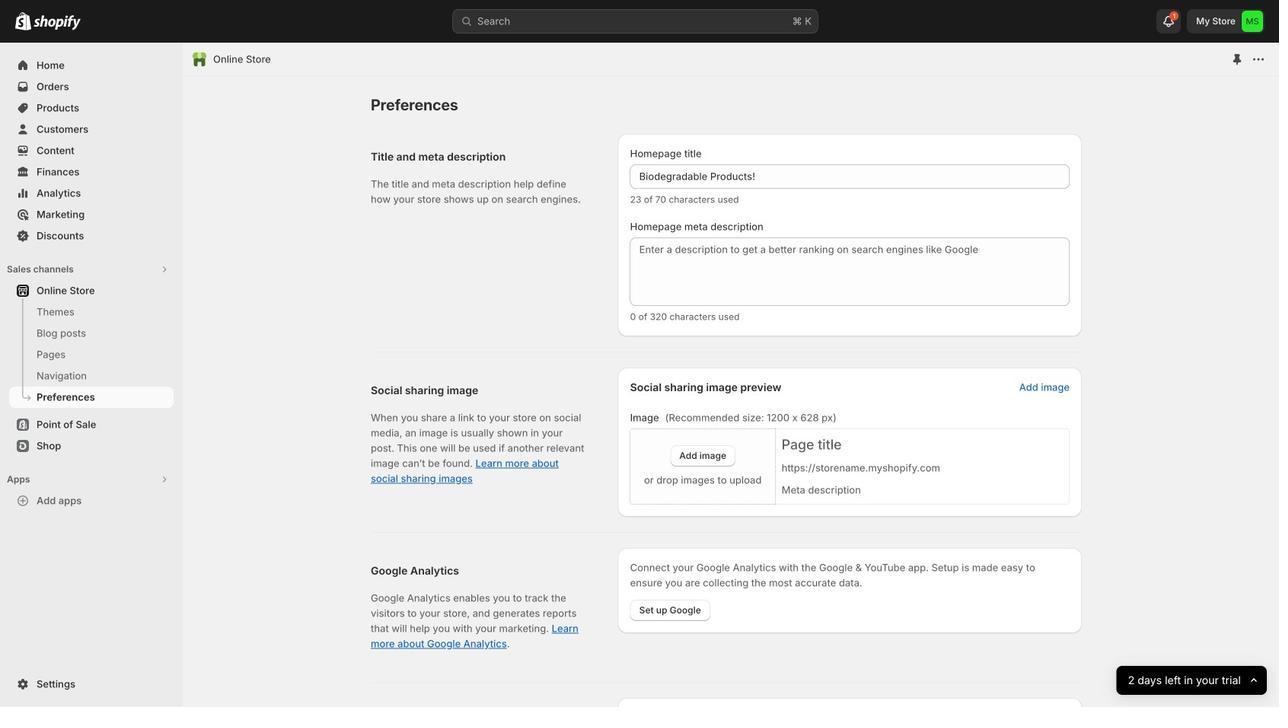 Task type: locate. For each thing, give the bounding box(es) containing it.
shopify image
[[15, 12, 31, 30], [34, 15, 81, 30]]

my store image
[[1242, 11, 1264, 32]]



Task type: describe. For each thing, give the bounding box(es) containing it.
1 horizontal spatial shopify image
[[34, 15, 81, 30]]

online store image
[[192, 52, 207, 67]]

0 horizontal spatial shopify image
[[15, 12, 31, 30]]



Task type: vqa. For each thing, say whether or not it's contained in the screenshot.
Online Store image at the left of page
yes



